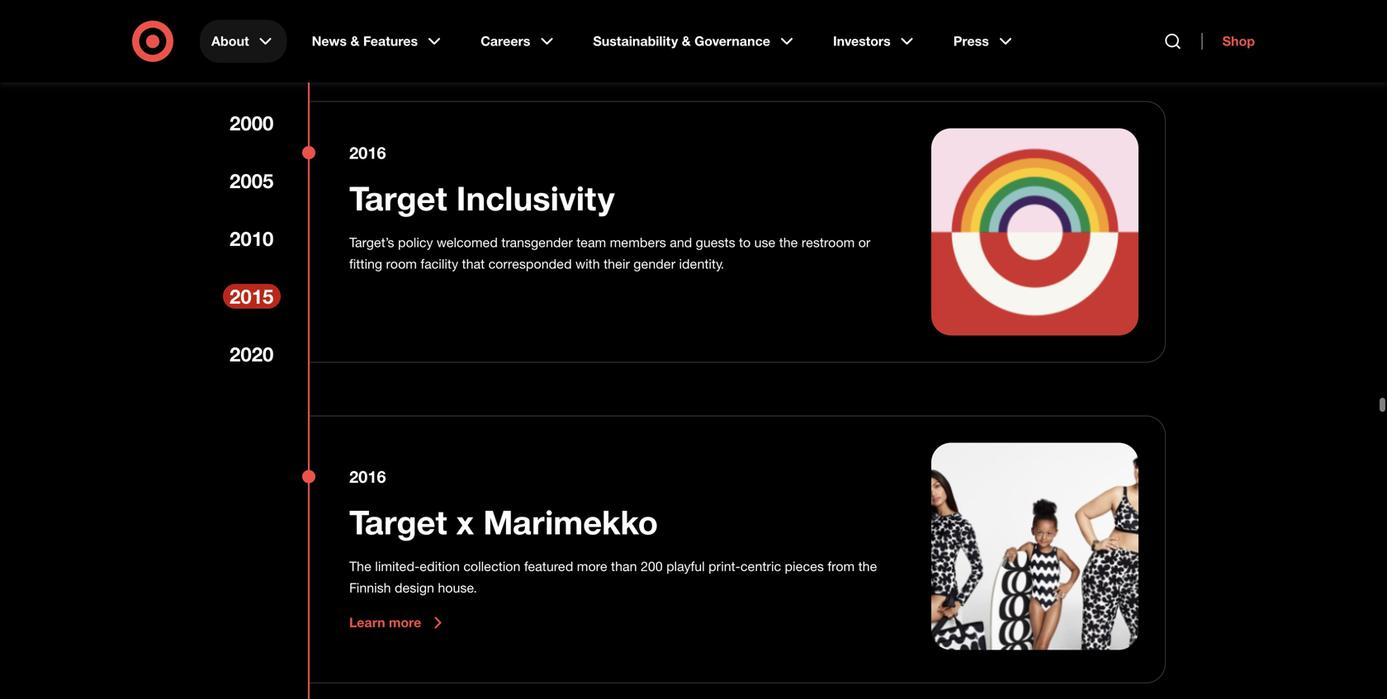 Task type: vqa. For each thing, say whether or not it's contained in the screenshot.
Working at left bottom
no



Task type: describe. For each thing, give the bounding box(es) containing it.
investors link
[[822, 20, 929, 63]]

target x marimekko
[[349, 502, 658, 543]]

transgender
[[502, 235, 573, 251]]

and
[[670, 235, 692, 251]]

marimekko
[[483, 502, 658, 543]]

pieces
[[785, 559, 824, 575]]

news & features link
[[300, 20, 456, 63]]

learn more button
[[349, 613, 448, 633]]

logo image
[[932, 128, 1139, 336]]

their
[[604, 256, 630, 272]]

design
[[395, 580, 434, 596]]

limited-
[[375, 559, 420, 575]]

careers
[[481, 33, 530, 49]]

& for governance
[[682, 33, 691, 49]]

house.
[[438, 580, 477, 596]]

target's
[[349, 235, 394, 251]]

a group of people posing for the camera image
[[932, 443, 1139, 650]]

facility
[[421, 256, 458, 272]]

restroom
[[802, 235, 855, 251]]

that
[[462, 256, 485, 272]]

more inside button
[[389, 615, 421, 631]]

use
[[755, 235, 776, 251]]

shop link
[[1202, 33, 1255, 50]]

identity.
[[679, 256, 724, 272]]

edition
[[420, 559, 460, 575]]

about link
[[200, 20, 287, 63]]

2020
[[230, 342, 274, 366]]

target x marimekko button
[[349, 502, 658, 543]]

guests
[[696, 235, 735, 251]]

& for features
[[351, 33, 360, 49]]

members
[[610, 235, 666, 251]]

target for target x marimekko
[[349, 502, 447, 543]]

welcomed
[[437, 235, 498, 251]]

collection
[[464, 559, 521, 575]]

2016 for target's
[[349, 143, 386, 163]]

than
[[611, 559, 637, 575]]

governance
[[695, 33, 770, 49]]

target's policy welcomed transgender team members and guests to use the restroom or fitting room facility that corresponded with their gender identity.
[[349, 235, 871, 272]]

the inside target's policy welcomed transgender team members and guests to use the restroom or fitting room facility that corresponded with their gender identity.
[[779, 235, 798, 251]]

about
[[211, 33, 249, 49]]

2005 link
[[223, 168, 281, 193]]

2015 link
[[223, 284, 281, 309]]



Task type: locate. For each thing, give the bounding box(es) containing it.
finnish
[[349, 580, 391, 596]]

& left governance
[[682, 33, 691, 49]]

2016
[[349, 143, 386, 163], [349, 467, 386, 487]]

news
[[312, 33, 347, 49]]

1 target from the top
[[349, 178, 447, 218]]

2000 link
[[223, 111, 281, 135]]

sustainability & governance
[[593, 33, 770, 49]]

0 vertical spatial target
[[349, 178, 447, 218]]

policy
[[398, 235, 433, 251]]

1 vertical spatial 2016
[[349, 467, 386, 487]]

2000
[[230, 111, 274, 135]]

0 horizontal spatial more
[[389, 615, 421, 631]]

1 & from the left
[[351, 33, 360, 49]]

2 2016 from the top
[[349, 467, 386, 487]]

1 2016 from the top
[[349, 143, 386, 163]]

target inside button
[[349, 502, 447, 543]]

sustainability & governance link
[[582, 20, 808, 63]]

more
[[577, 559, 608, 575], [389, 615, 421, 631]]

team
[[577, 235, 606, 251]]

print-
[[709, 559, 741, 575]]

room
[[386, 256, 417, 272]]

gender
[[634, 256, 676, 272]]

the inside the limited-edition collection featured more than 200 playful print-centric pieces from the finnish design house.
[[859, 559, 877, 575]]

press link
[[942, 20, 1027, 63]]

2010 link
[[223, 226, 281, 251]]

the limited-edition collection featured more than 200 playful print-centric pieces from the finnish design house.
[[349, 559, 877, 596]]

more down design
[[389, 615, 421, 631]]

target
[[349, 178, 447, 218], [349, 502, 447, 543]]

news & features
[[312, 33, 418, 49]]

corresponded
[[489, 256, 572, 272]]

features
[[363, 33, 418, 49]]

2010
[[230, 227, 274, 251]]

& right news
[[351, 33, 360, 49]]

learn
[[349, 615, 385, 631]]

the right from
[[859, 559, 877, 575]]

1 vertical spatial more
[[389, 615, 421, 631]]

1 horizontal spatial the
[[859, 559, 877, 575]]

0 horizontal spatial the
[[779, 235, 798, 251]]

target up the policy
[[349, 178, 447, 218]]

more left the than
[[577, 559, 608, 575]]

to
[[739, 235, 751, 251]]

2020 link
[[223, 342, 281, 367]]

press
[[954, 33, 989, 49]]

2 target from the top
[[349, 502, 447, 543]]

fitting
[[349, 256, 382, 272]]

1 vertical spatial target
[[349, 502, 447, 543]]

1 horizontal spatial &
[[682, 33, 691, 49]]

sustainability
[[593, 33, 678, 49]]

target up limited-
[[349, 502, 447, 543]]

or
[[859, 235, 871, 251]]

2 & from the left
[[682, 33, 691, 49]]

target inclusivity
[[349, 178, 615, 218]]

more inside the limited-edition collection featured more than 200 playful print-centric pieces from the finnish design house.
[[577, 559, 608, 575]]

investors
[[833, 33, 891, 49]]

playful
[[667, 559, 705, 575]]

1 horizontal spatial more
[[577, 559, 608, 575]]

the
[[349, 559, 372, 575]]

target for target inclusivity
[[349, 178, 447, 218]]

x
[[456, 502, 474, 543]]

shop
[[1223, 33, 1255, 49]]

0 horizontal spatial &
[[351, 33, 360, 49]]

0 vertical spatial 2016
[[349, 143, 386, 163]]

with
[[576, 256, 600, 272]]

&
[[351, 33, 360, 49], [682, 33, 691, 49]]

0 vertical spatial more
[[577, 559, 608, 575]]

from
[[828, 559, 855, 575]]

the right use
[[779, 235, 798, 251]]

2005
[[230, 169, 274, 193]]

careers link
[[469, 20, 568, 63]]

2015
[[230, 285, 274, 308]]

inclusivity
[[456, 178, 615, 218]]

the
[[779, 235, 798, 251], [859, 559, 877, 575]]

0 vertical spatial the
[[779, 235, 798, 251]]

1 vertical spatial the
[[859, 559, 877, 575]]

featured
[[524, 559, 573, 575]]

2016 for the
[[349, 467, 386, 487]]

learn more
[[349, 615, 421, 631]]

centric
[[741, 559, 781, 575]]

200
[[641, 559, 663, 575]]



